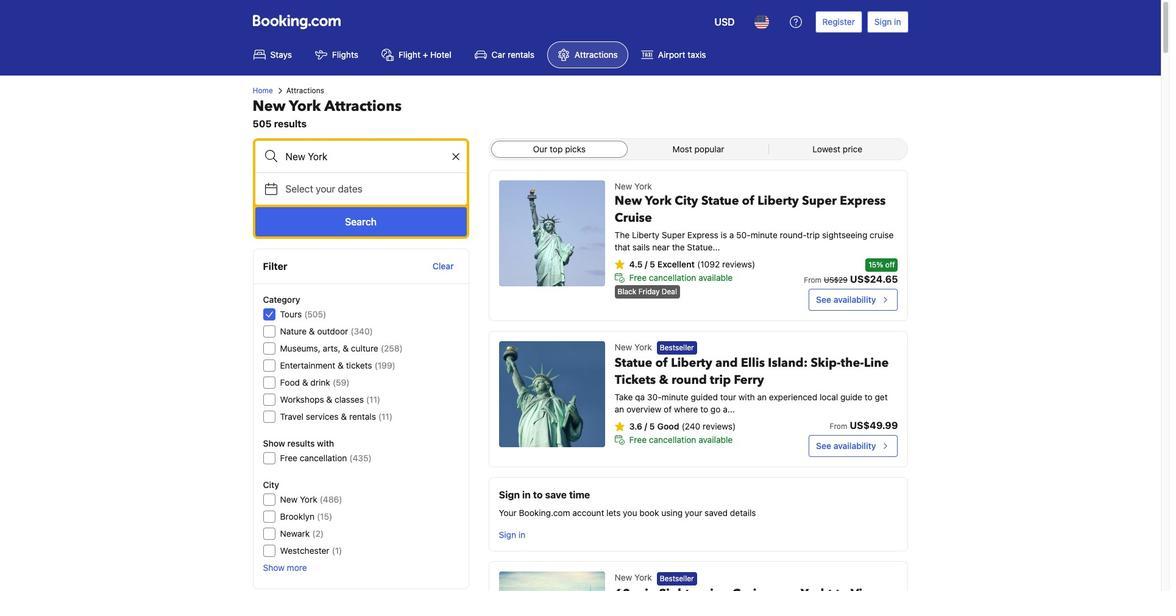 Task type: locate. For each thing, give the bounding box(es) containing it.
(11) down (199)
[[379, 411, 393, 422]]

an down take
[[615, 404, 624, 415]]

skip-
[[811, 355, 841, 371]]

1 horizontal spatial attractions
[[324, 96, 402, 116]]

1 vertical spatial trip
[[710, 372, 731, 389]]

super
[[802, 193, 837, 209], [662, 230, 685, 240]]

good
[[658, 421, 679, 432]]

free cancellation available down 3.6 / 5 good (240 reviews)
[[629, 435, 733, 445]]

1 vertical spatial from
[[830, 422, 848, 431]]

attractions
[[575, 49, 618, 60], [286, 86, 324, 95], [324, 96, 402, 116]]

0 horizontal spatial minute
[[662, 392, 689, 403]]

1 horizontal spatial sign in link
[[867, 11, 909, 33]]

minute up where
[[662, 392, 689, 403]]

1 vertical spatial show
[[263, 563, 285, 573]]

express
[[840, 193, 886, 209], [688, 230, 719, 240]]

free for round
[[629, 435, 647, 445]]

15% off from us$29 us$24.65
[[804, 260, 898, 285]]

1 vertical spatial availability
[[834, 441, 876, 451]]

4.5 / 5 excellent (1092 reviews)
[[629, 259, 755, 269]]

airport taxis
[[658, 49, 706, 60]]

see availability for statue of liberty and ellis island: skip-the-line tickets & round trip ferry
[[816, 441, 876, 451]]

entertainment
[[280, 360, 336, 371]]

results right 505
[[274, 118, 307, 129]]

0 vertical spatial trip
[[807, 230, 820, 240]]

1 availability from the top
[[834, 294, 876, 305]]

1 horizontal spatial an
[[757, 392, 767, 403]]

details
[[730, 508, 756, 518]]

results
[[274, 118, 307, 129], [287, 438, 315, 449]]

sign in for the bottom sign in link
[[499, 530, 526, 540]]

book
[[640, 508, 659, 518]]

free down the 4.5
[[629, 273, 647, 283]]

guide
[[841, 392, 863, 403]]

city inside the new york new york city statue of liberty super express cruise the liberty super express is a 50-minute round-trip sightseeing cruise that sails near the statue...
[[675, 193, 698, 209]]

0 vertical spatial an
[[757, 392, 767, 403]]

1 new york from the top
[[615, 342, 652, 352]]

saved
[[705, 508, 728, 518]]

your
[[316, 183, 335, 194], [685, 508, 703, 518]]

0 vertical spatial reviews)
[[722, 259, 755, 269]]

0 vertical spatial rentals
[[508, 49, 535, 60]]

rentals right "car" at the top left
[[508, 49, 535, 60]]

express up the sightseeing
[[840, 193, 886, 209]]

(1092
[[697, 259, 720, 269]]

flight
[[399, 49, 421, 60]]

1 vertical spatial free
[[629, 435, 647, 445]]

rentals
[[508, 49, 535, 60], [349, 411, 376, 422]]

0 vertical spatial bestseller
[[660, 343, 694, 353]]

availability down us$29
[[834, 294, 876, 305]]

1 horizontal spatial super
[[802, 193, 837, 209]]

sign in down 'your'
[[499, 530, 526, 540]]

1 vertical spatial super
[[662, 230, 685, 240]]

& up "30-" on the bottom of page
[[659, 372, 669, 389]]

home link
[[253, 85, 273, 96]]

new
[[253, 96, 286, 116], [615, 181, 632, 191], [615, 193, 642, 209], [615, 342, 632, 352], [280, 494, 298, 505], [615, 573, 632, 583]]

0 vertical spatial sign
[[875, 16, 892, 27]]

2 5 from the top
[[650, 421, 655, 432]]

reviews) down go
[[703, 421, 736, 432]]

availability down the from us$49.99
[[834, 441, 876, 451]]

1 vertical spatial statue
[[615, 355, 653, 371]]

liberty up round-
[[758, 193, 799, 209]]

show more
[[263, 563, 307, 573]]

statue up is on the top right of the page
[[701, 193, 739, 209]]

0 horizontal spatial attractions
[[286, 86, 324, 95]]

liberty up round
[[671, 355, 713, 371]]

round
[[672, 372, 707, 389]]

/ right the 4.5
[[645, 259, 648, 269]]

cruise
[[615, 210, 652, 226]]

0 vertical spatial /
[[645, 259, 648, 269]]

1 vertical spatial cancellation
[[649, 435, 696, 445]]

workshops
[[280, 394, 324, 405]]

1 available from the top
[[699, 273, 733, 283]]

0 vertical spatial in
[[894, 16, 901, 27]]

1 show from the top
[[263, 438, 285, 449]]

trip inside the new york new york city statue of liberty super express cruise the liberty super express is a 50-minute round-trip sightseeing cruise that sails near the statue...
[[807, 230, 820, 240]]

sign in right register
[[875, 16, 901, 27]]

from
[[804, 276, 822, 285], [830, 422, 848, 431]]

0 horizontal spatial your
[[316, 183, 335, 194]]

1 horizontal spatial rentals
[[508, 49, 535, 60]]

/ for the
[[645, 259, 648, 269]]

cancellation for trip
[[649, 435, 696, 445]]

2 free cancellation available from the top
[[629, 435, 733, 445]]

available down "(240"
[[699, 435, 733, 445]]

0 vertical spatial new york
[[615, 342, 652, 352]]

show
[[263, 438, 285, 449], [263, 563, 285, 573]]

show more button
[[263, 562, 307, 574]]

(1)
[[332, 546, 342, 556]]

trip down and
[[710, 372, 731, 389]]

0 vertical spatial free
[[629, 273, 647, 283]]

minute left round-
[[751, 230, 778, 240]]

2 vertical spatial of
[[664, 404, 672, 415]]

flight + hotel
[[399, 49, 451, 60]]

sign down 'your'
[[499, 530, 516, 540]]

deal
[[662, 287, 677, 296]]

1 horizontal spatial liberty
[[671, 355, 713, 371]]

1 vertical spatial bestseller
[[660, 574, 694, 583]]

of up tickets
[[656, 355, 668, 371]]

2 see availability from the top
[[816, 441, 876, 451]]

2 available from the top
[[699, 435, 733, 445]]

show down travel
[[263, 438, 285, 449]]

flights
[[332, 49, 358, 60]]

2 see from the top
[[816, 441, 832, 451]]

availability
[[834, 294, 876, 305], [834, 441, 876, 451]]

0 horizontal spatial liberty
[[632, 230, 660, 240]]

1 vertical spatial see
[[816, 441, 832, 451]]

go
[[711, 404, 721, 415]]

1 vertical spatial liberty
[[632, 230, 660, 240]]

0 vertical spatial statue
[[701, 193, 739, 209]]

1 vertical spatial an
[[615, 404, 624, 415]]

your left dates
[[316, 183, 335, 194]]

with down ferry
[[739, 392, 755, 403]]

to
[[865, 392, 873, 403], [701, 404, 708, 415], [533, 490, 543, 501]]

1 see from the top
[[816, 294, 832, 305]]

0 vertical spatial 5
[[650, 259, 655, 269]]

show inside button
[[263, 563, 285, 573]]

home
[[253, 86, 273, 95]]

york inside new york attractions 505 results
[[289, 96, 321, 116]]

super up the
[[662, 230, 685, 240]]

outdoor
[[317, 326, 348, 337]]

1 horizontal spatial city
[[675, 193, 698, 209]]

0 vertical spatial from
[[804, 276, 822, 285]]

trip left the sightseeing
[[807, 230, 820, 240]]

1 vertical spatial new york
[[615, 573, 652, 583]]

new york (486)
[[280, 494, 342, 505]]

most popular
[[673, 144, 725, 154]]

1 vertical spatial minute
[[662, 392, 689, 403]]

express up statue...
[[688, 230, 719, 240]]

1 vertical spatial (11)
[[379, 411, 393, 422]]

0 horizontal spatial rentals
[[349, 411, 376, 422]]

/ right 3.6
[[645, 421, 647, 432]]

see availability down us$29
[[816, 294, 876, 305]]

0 horizontal spatial to
[[533, 490, 543, 501]]

1 vertical spatial available
[[699, 435, 733, 445]]

from left us$29
[[804, 276, 822, 285]]

account
[[573, 508, 604, 518]]

1 horizontal spatial with
[[739, 392, 755, 403]]

0 vertical spatial sign in
[[875, 16, 901, 27]]

new york new york city statue of liberty super express cruise the liberty super express is a 50-minute round-trip sightseeing cruise that sails near the statue...
[[615, 181, 894, 252]]

0 vertical spatial your
[[316, 183, 335, 194]]

1 vertical spatial 5
[[650, 421, 655, 432]]

is
[[721, 230, 727, 240]]

free
[[629, 273, 647, 283], [629, 435, 647, 445], [280, 453, 298, 463]]

1 horizontal spatial sign in
[[875, 16, 901, 27]]

/
[[645, 259, 648, 269], [645, 421, 647, 432]]

0 vertical spatial (11)
[[366, 394, 380, 405]]

0 vertical spatial of
[[742, 193, 755, 209]]

2 vertical spatial liberty
[[671, 355, 713, 371]]

5 left good at right bottom
[[650, 421, 655, 432]]

statue...
[[687, 242, 720, 252]]

1 vertical spatial free cancellation available
[[629, 435, 733, 445]]

1 see availability from the top
[[816, 294, 876, 305]]

1 free cancellation available from the top
[[629, 273, 733, 283]]

2 horizontal spatial liberty
[[758, 193, 799, 209]]

& down (505)
[[309, 326, 315, 337]]

cancellation down excellent
[[649, 273, 696, 283]]

with up free cancellation (435)
[[317, 438, 334, 449]]

2 horizontal spatial attractions
[[575, 49, 618, 60]]

sign up 'your'
[[499, 490, 520, 501]]

see availability down the from us$49.99
[[816, 441, 876, 451]]

availability for statue of liberty and ellis island: skip-the-line tickets & round trip ferry
[[834, 441, 876, 451]]

1 vertical spatial /
[[645, 421, 647, 432]]

0 vertical spatial see availability
[[816, 294, 876, 305]]

see availability for new york city statue of liberty super express cruise
[[816, 294, 876, 305]]

505
[[253, 118, 272, 129]]

1 vertical spatial sign in
[[499, 530, 526, 540]]

statue of liberty and ellis island: skip-the-line tickets & round trip ferry image
[[499, 341, 605, 447]]

sign in link right register link
[[867, 11, 909, 33]]

1 5 from the top
[[650, 259, 655, 269]]

2 vertical spatial to
[[533, 490, 543, 501]]

2 horizontal spatial to
[[865, 392, 873, 403]]

reviews) for ferry
[[703, 421, 736, 432]]

city
[[675, 193, 698, 209], [263, 480, 279, 490]]

in down booking.com
[[519, 530, 526, 540]]

& left drink
[[302, 377, 308, 388]]

from down local
[[830, 422, 848, 431]]

(258)
[[381, 343, 403, 354]]

to left the 'save'
[[533, 490, 543, 501]]

1 vertical spatial reviews)
[[703, 421, 736, 432]]

minute
[[751, 230, 778, 240], [662, 392, 689, 403]]

0 vertical spatial cancellation
[[649, 273, 696, 283]]

0 vertical spatial see
[[816, 294, 832, 305]]

available down (1092 on the right top
[[699, 273, 733, 283]]

/ for round
[[645, 421, 647, 432]]

flight + hotel link
[[371, 41, 462, 68]]

nature & outdoor (340)
[[280, 326, 373, 337]]

show left more
[[263, 563, 285, 573]]

0 vertical spatial city
[[675, 193, 698, 209]]

results down travel
[[287, 438, 315, 449]]

sign in link down 'your'
[[494, 524, 530, 546]]

free down "show results with"
[[280, 453, 298, 463]]

statue
[[701, 193, 739, 209], [615, 355, 653, 371]]

stays link
[[243, 41, 302, 68]]

an down ferry
[[757, 392, 767, 403]]

1 horizontal spatial statue
[[701, 193, 739, 209]]

show for show results with
[[263, 438, 285, 449]]

popular
[[695, 144, 725, 154]]

(15)
[[317, 511, 332, 522]]

& down 'classes'
[[341, 411, 347, 422]]

cancellation down good at right bottom
[[649, 435, 696, 445]]

select
[[286, 183, 313, 194]]

1 vertical spatial city
[[263, 480, 279, 490]]

5 right the 4.5
[[650, 259, 655, 269]]

0 horizontal spatial express
[[688, 230, 719, 240]]

0 vertical spatial sign in link
[[867, 11, 909, 33]]

1 vertical spatial to
[[701, 404, 708, 415]]

minute inside statue of liberty and ellis island: skip-the-line tickets & round trip ferry take qa 30-minute guided tour with an experienced local guide to get an overview of where to go a...
[[662, 392, 689, 403]]

free cancellation available for trip
[[629, 435, 733, 445]]

1 horizontal spatial your
[[685, 508, 703, 518]]

rentals down 'classes'
[[349, 411, 376, 422]]

0 horizontal spatial from
[[804, 276, 822, 285]]

more
[[287, 563, 307, 573]]

0 vertical spatial free cancellation available
[[629, 273, 733, 283]]

0 vertical spatial minute
[[751, 230, 778, 240]]

reviews) down the 50-
[[722, 259, 755, 269]]

category
[[263, 294, 300, 305]]

qa
[[635, 392, 645, 403]]

in up booking.com
[[522, 490, 531, 501]]

0 horizontal spatial trip
[[710, 372, 731, 389]]

1 vertical spatial with
[[317, 438, 334, 449]]

2 availability from the top
[[834, 441, 876, 451]]

(11) right 'classes'
[[366, 394, 380, 405]]

1 horizontal spatial from
[[830, 422, 848, 431]]

car
[[492, 49, 506, 60]]

newark (2)
[[280, 529, 324, 539]]

0 vertical spatial available
[[699, 273, 733, 283]]

1 horizontal spatial minute
[[751, 230, 778, 240]]

from inside the 15% off from us$29 us$24.65
[[804, 276, 822, 285]]

line
[[864, 355, 889, 371]]

0 horizontal spatial city
[[263, 480, 279, 490]]

free cancellation available down excellent
[[629, 273, 733, 283]]

museums,
[[280, 343, 321, 354]]

that
[[615, 242, 630, 252]]

city up the
[[675, 193, 698, 209]]

(486)
[[320, 494, 342, 505]]

see down the from us$49.99
[[816, 441, 832, 451]]

of up good at right bottom
[[664, 404, 672, 415]]

see down us$29
[[816, 294, 832, 305]]

& up the 'travel services & rentals (11)'
[[326, 394, 332, 405]]

0 horizontal spatial statue
[[615, 355, 653, 371]]

2 show from the top
[[263, 563, 285, 573]]

select your dates
[[286, 183, 363, 194]]

60 min sightseeing cruise on a yacht to view the statue of liberty image
[[499, 572, 605, 591]]

available
[[699, 273, 733, 283], [699, 435, 733, 445]]

0 vertical spatial availability
[[834, 294, 876, 305]]

the
[[615, 230, 630, 240]]

1 vertical spatial express
[[688, 230, 719, 240]]

of
[[742, 193, 755, 209], [656, 355, 668, 371], [664, 404, 672, 415]]

to left get
[[865, 392, 873, 403]]

city down "show results with"
[[263, 480, 279, 490]]

1 horizontal spatial trip
[[807, 230, 820, 240]]

sightseeing
[[822, 230, 868, 240]]

get
[[875, 392, 888, 403]]

& inside statue of liberty and ellis island: skip-the-line tickets & round trip ferry take qa 30-minute guided tour with an experienced local guide to get an overview of where to go a...
[[659, 372, 669, 389]]

free down 3.6
[[629, 435, 647, 445]]

0 vertical spatial show
[[263, 438, 285, 449]]

sign right register
[[875, 16, 892, 27]]

from inside the from us$49.99
[[830, 422, 848, 431]]

& up (59)
[[338, 360, 344, 371]]

nature
[[280, 326, 307, 337]]

of up the 50-
[[742, 193, 755, 209]]

0 vertical spatial with
[[739, 392, 755, 403]]

travel services & rentals (11)
[[280, 411, 393, 422]]

to left go
[[701, 404, 708, 415]]

cancellation down "show results with"
[[300, 453, 347, 463]]

show for show more
[[263, 563, 285, 573]]

liberty up sails
[[632, 230, 660, 240]]

statue up tickets
[[615, 355, 653, 371]]

cancellation
[[649, 273, 696, 283], [649, 435, 696, 445], [300, 453, 347, 463]]

in right register
[[894, 16, 901, 27]]

your right using at the right bottom
[[685, 508, 703, 518]]

new york
[[615, 342, 652, 352], [615, 573, 652, 583]]

car rentals link
[[464, 41, 545, 68]]

2 vertical spatial in
[[519, 530, 526, 540]]

super up the sightseeing
[[802, 193, 837, 209]]



Task type: vqa. For each thing, say whether or not it's contained in the screenshot.
bottommost property
no



Task type: describe. For each thing, give the bounding box(es) containing it.
sign in for top sign in link
[[875, 16, 901, 27]]

tours
[[280, 309, 302, 319]]

travel
[[280, 411, 304, 422]]

(2)
[[312, 529, 324, 539]]

tour
[[720, 392, 736, 403]]

available for ferry
[[699, 435, 733, 445]]

register
[[823, 16, 855, 27]]

statue inside statue of liberty and ellis island: skip-the-line tickets & round trip ferry take qa 30-minute guided tour with an experienced local guide to get an overview of where to go a...
[[615, 355, 653, 371]]

(505)
[[304, 309, 326, 319]]

westchester
[[280, 546, 330, 556]]

see for liberty
[[816, 294, 832, 305]]

0 vertical spatial attractions
[[575, 49, 618, 60]]

4.5
[[629, 259, 643, 269]]

tours (505)
[[280, 309, 326, 319]]

1 vertical spatial sign
[[499, 490, 520, 501]]

classes
[[335, 394, 364, 405]]

near
[[652, 242, 670, 252]]

of inside the new york new york city statue of liberty super express cruise the liberty super express is a 50-minute round-trip sightseeing cruise that sails near the statue...
[[742, 193, 755, 209]]

search button
[[255, 207, 467, 237]]

booking.com image
[[253, 15, 340, 29]]

attractions link
[[547, 41, 628, 68]]

cancellation for liberty
[[649, 273, 696, 283]]

where
[[674, 404, 698, 415]]

attractions inside new york attractions 505 results
[[324, 96, 402, 116]]

1 bestseller from the top
[[660, 343, 694, 353]]

1 vertical spatial attractions
[[286, 86, 324, 95]]

island:
[[768, 355, 808, 371]]

1 vertical spatial sign in link
[[494, 524, 530, 546]]

workshops & classes (11)
[[280, 394, 380, 405]]

lowest price
[[813, 144, 863, 154]]

take
[[615, 392, 633, 403]]

sails
[[633, 242, 650, 252]]

local
[[820, 392, 838, 403]]

liberty inside statue of liberty and ellis island: skip-the-line tickets & round trip ferry take qa 30-minute guided tour with an experienced local guide to get an overview of where to go a...
[[671, 355, 713, 371]]

food
[[280, 377, 300, 388]]

usd
[[715, 16, 735, 27]]

search
[[345, 216, 377, 227]]

minute inside the new york new york city statue of liberty super express cruise the liberty super express is a 50-minute round-trip sightseeing cruise that sails near the statue...
[[751, 230, 778, 240]]

see for the-
[[816, 441, 832, 451]]

using
[[662, 508, 683, 518]]

2 new york from the top
[[615, 573, 652, 583]]

15%
[[869, 260, 884, 269]]

brooklyn
[[280, 511, 315, 522]]

the-
[[841, 355, 864, 371]]

tickets
[[346, 360, 372, 371]]

(240
[[682, 421, 701, 432]]

arts,
[[323, 343, 340, 354]]

stays
[[270, 49, 292, 60]]

new inside new york attractions 505 results
[[253, 96, 286, 116]]

trip inside statue of liberty and ellis island: skip-the-line tickets & round trip ferry take qa 30-minute guided tour with an experienced local guide to get an overview of where to go a...
[[710, 372, 731, 389]]

in for top sign in link
[[894, 16, 901, 27]]

price
[[843, 144, 863, 154]]

food & drink (59)
[[280, 377, 350, 388]]

round-
[[780, 230, 807, 240]]

hotel
[[430, 49, 451, 60]]

and
[[716, 355, 738, 371]]

1 vertical spatial results
[[287, 438, 315, 449]]

cruise
[[870, 230, 894, 240]]

0 horizontal spatial super
[[662, 230, 685, 240]]

statue of liberty and ellis island: skip-the-line tickets & round trip ferry take qa 30-minute guided tour with an experienced local guide to get an overview of where to go a...
[[615, 355, 889, 415]]

50-
[[737, 230, 751, 240]]

with inside statue of liberty and ellis island: skip-the-line tickets & round trip ferry take qa 30-minute guided tour with an experienced local guide to get an overview of where to go a...
[[739, 392, 755, 403]]

3.6 / 5 good (240 reviews)
[[629, 421, 736, 432]]

a...
[[723, 404, 735, 415]]

your booking.com account lets you book using your saved details
[[499, 508, 756, 518]]

guided
[[691, 392, 718, 403]]

5 for round
[[650, 421, 655, 432]]

experienced
[[769, 392, 818, 403]]

(59)
[[333, 377, 350, 388]]

black friday deal
[[618, 287, 677, 296]]

taxis
[[688, 49, 706, 60]]

0 vertical spatial to
[[865, 392, 873, 403]]

0 horizontal spatial with
[[317, 438, 334, 449]]

1 vertical spatial in
[[522, 490, 531, 501]]

our
[[533, 144, 548, 154]]

new york attractions 505 results
[[253, 96, 402, 129]]

clear button
[[428, 255, 459, 277]]

usd button
[[707, 7, 742, 37]]

0 horizontal spatial an
[[615, 404, 624, 415]]

Where are you going? search field
[[255, 141, 467, 173]]

2 vertical spatial sign
[[499, 530, 516, 540]]

free for the
[[629, 273, 647, 283]]

statue inside the new york new york city statue of liberty super express cruise the liberty super express is a 50-minute round-trip sightseeing cruise that sails near the statue...
[[701, 193, 739, 209]]

from us$49.99
[[830, 420, 898, 431]]

& right arts,
[[343, 343, 349, 354]]

us$24.65
[[850, 274, 898, 285]]

in for the bottom sign in link
[[519, 530, 526, 540]]

30-
[[647, 392, 662, 403]]

1 vertical spatial your
[[685, 508, 703, 518]]

lowest
[[813, 144, 841, 154]]

picks
[[565, 144, 586, 154]]

your
[[499, 508, 517, 518]]

clear
[[433, 261, 454, 271]]

top
[[550, 144, 563, 154]]

reviews) for super
[[722, 259, 755, 269]]

flights link
[[305, 41, 369, 68]]

museums, arts, & culture (258)
[[280, 343, 403, 354]]

availability for new york city statue of liberty super express cruise
[[834, 294, 876, 305]]

free cancellation (435)
[[280, 453, 372, 463]]

tickets
[[615, 372, 656, 389]]

2 vertical spatial cancellation
[[300, 453, 347, 463]]

the
[[672, 242, 685, 252]]

0 vertical spatial super
[[802, 193, 837, 209]]

services
[[306, 411, 339, 422]]

2 bestseller from the top
[[660, 574, 694, 583]]

results inside new york attractions 505 results
[[274, 118, 307, 129]]

new york city statue of liberty super express cruise image
[[499, 180, 605, 287]]

time
[[569, 490, 590, 501]]

ferry
[[734, 372, 764, 389]]

1 vertical spatial of
[[656, 355, 668, 371]]

(435)
[[350, 453, 372, 463]]

our top picks
[[533, 144, 586, 154]]

1 horizontal spatial express
[[840, 193, 886, 209]]

available for super
[[699, 273, 733, 283]]

1 horizontal spatial to
[[701, 404, 708, 415]]

lets
[[607, 508, 621, 518]]

most
[[673, 144, 692, 154]]

5 for the
[[650, 259, 655, 269]]

free cancellation available for liberty
[[629, 273, 733, 283]]

2 vertical spatial free
[[280, 453, 298, 463]]

airport taxis link
[[631, 41, 717, 68]]

airport
[[658, 49, 686, 60]]



